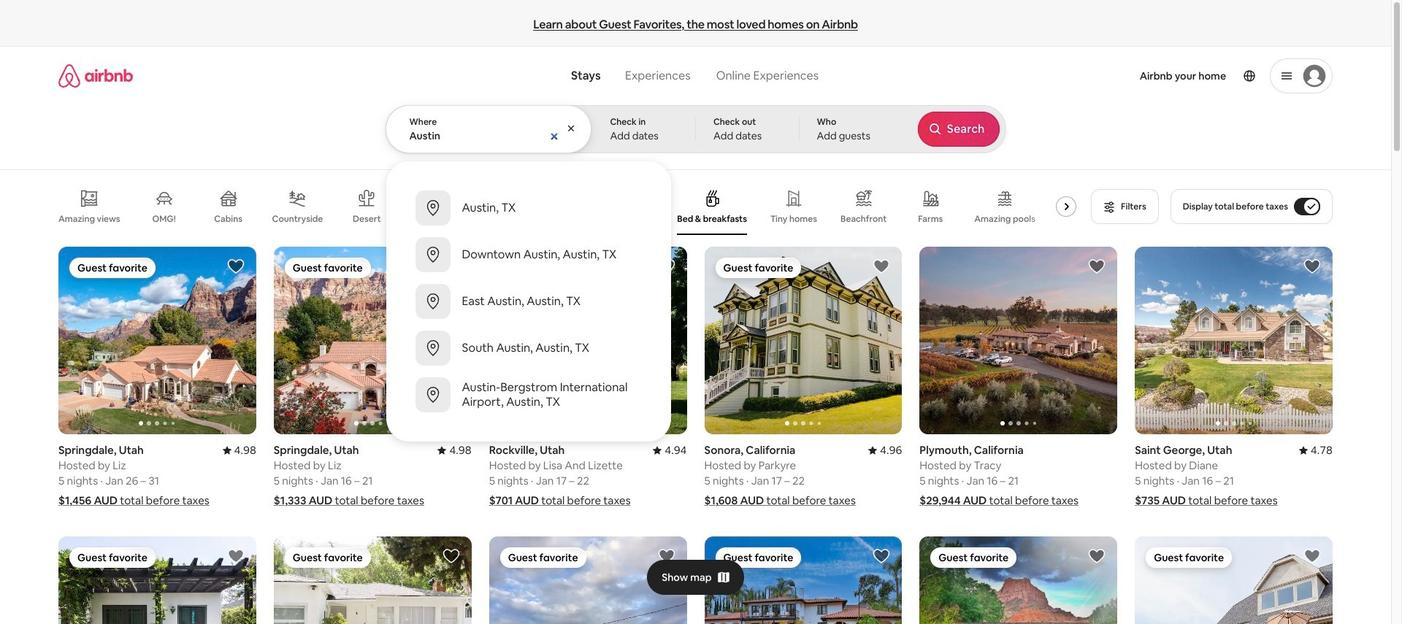 Task type: describe. For each thing, give the bounding box(es) containing it.
1 option from the top
[[386, 185, 671, 232]]

1 horizontal spatial add to wishlist: springdale, utah image
[[443, 258, 460, 275]]

4.78 out of 5 average rating image
[[1300, 444, 1334, 458]]

5 option from the top
[[386, 372, 671, 419]]

2 option from the top
[[386, 232, 671, 278]]

4.94 out of 5 average rating image
[[653, 444, 687, 458]]

what can we help you find? tab list
[[560, 60, 704, 92]]

add to wishlist: plymouth, california image
[[1089, 258, 1106, 275]]

0 horizontal spatial add to wishlist: springdale, utah image
[[227, 258, 245, 275]]

4.98 out of 5 average rating image for the left "add to wishlist: springdale, utah" image
[[223, 444, 256, 458]]

4.98 out of 5 average rating image for the middle "add to wishlist: springdale, utah" image
[[438, 444, 472, 458]]

1 add to wishlist: los angeles, california image from the left
[[227, 548, 245, 566]]

Search destinations search field
[[410, 129, 569, 142]]



Task type: vqa. For each thing, say whether or not it's contained in the screenshot.
total inside the 5 nights · Nov 12 – 17 $1,512 total before taxes
no



Task type: locate. For each thing, give the bounding box(es) containing it.
profile element
[[842, 47, 1334, 105]]

1 4.98 out of 5 average rating image from the left
[[223, 444, 256, 458]]

2 4.98 out of 5 average rating image from the left
[[438, 444, 472, 458]]

add to wishlist: sonora, california image
[[873, 258, 891, 275]]

add to wishlist: los angeles, california image
[[443, 548, 460, 566]]

option
[[386, 185, 671, 232], [386, 232, 671, 278], [386, 278, 671, 325], [386, 325, 671, 372], [386, 372, 671, 419]]

4.98 out of 5 average rating image
[[223, 444, 256, 458], [438, 444, 472, 458]]

0 horizontal spatial add to wishlist: los angeles, california image
[[227, 548, 245, 566]]

add to wishlist: springdale, utah image
[[227, 258, 245, 275], [443, 258, 460, 275], [1089, 548, 1106, 566]]

search suggestions list box
[[386, 173, 671, 430]]

add to wishlist: rockville, utah image
[[658, 258, 676, 275]]

add to wishlist: malibu, california image
[[1304, 548, 1322, 566]]

0 horizontal spatial 4.98 out of 5 average rating image
[[223, 444, 256, 458]]

2 add to wishlist: los angeles, california image from the left
[[873, 548, 891, 566]]

group
[[58, 178, 1100, 235], [58, 247, 256, 435], [274, 247, 472, 435], [489, 247, 687, 435], [705, 247, 903, 435], [920, 247, 1316, 435], [1136, 247, 1334, 435], [58, 537, 256, 625], [274, 537, 472, 625], [489, 537, 687, 625], [705, 537, 903, 625], [920, 537, 1118, 625], [1136, 537, 1334, 625]]

2 horizontal spatial add to wishlist: springdale, utah image
[[1089, 548, 1106, 566]]

add to wishlist: los angeles, california image
[[227, 548, 245, 566], [873, 548, 891, 566]]

3 option from the top
[[386, 278, 671, 325]]

None search field
[[385, 47, 1007, 442]]

4 option from the top
[[386, 325, 671, 372]]

4.96 out of 5 average rating image
[[869, 444, 903, 458]]

1 horizontal spatial add to wishlist: los angeles, california image
[[873, 548, 891, 566]]

tab panel
[[385, 105, 1007, 442]]

add to wishlist: joshua tree, california image
[[658, 548, 676, 566]]

1 horizontal spatial 4.98 out of 5 average rating image
[[438, 444, 472, 458]]

add to wishlist: saint george, utah image
[[1304, 258, 1322, 275]]



